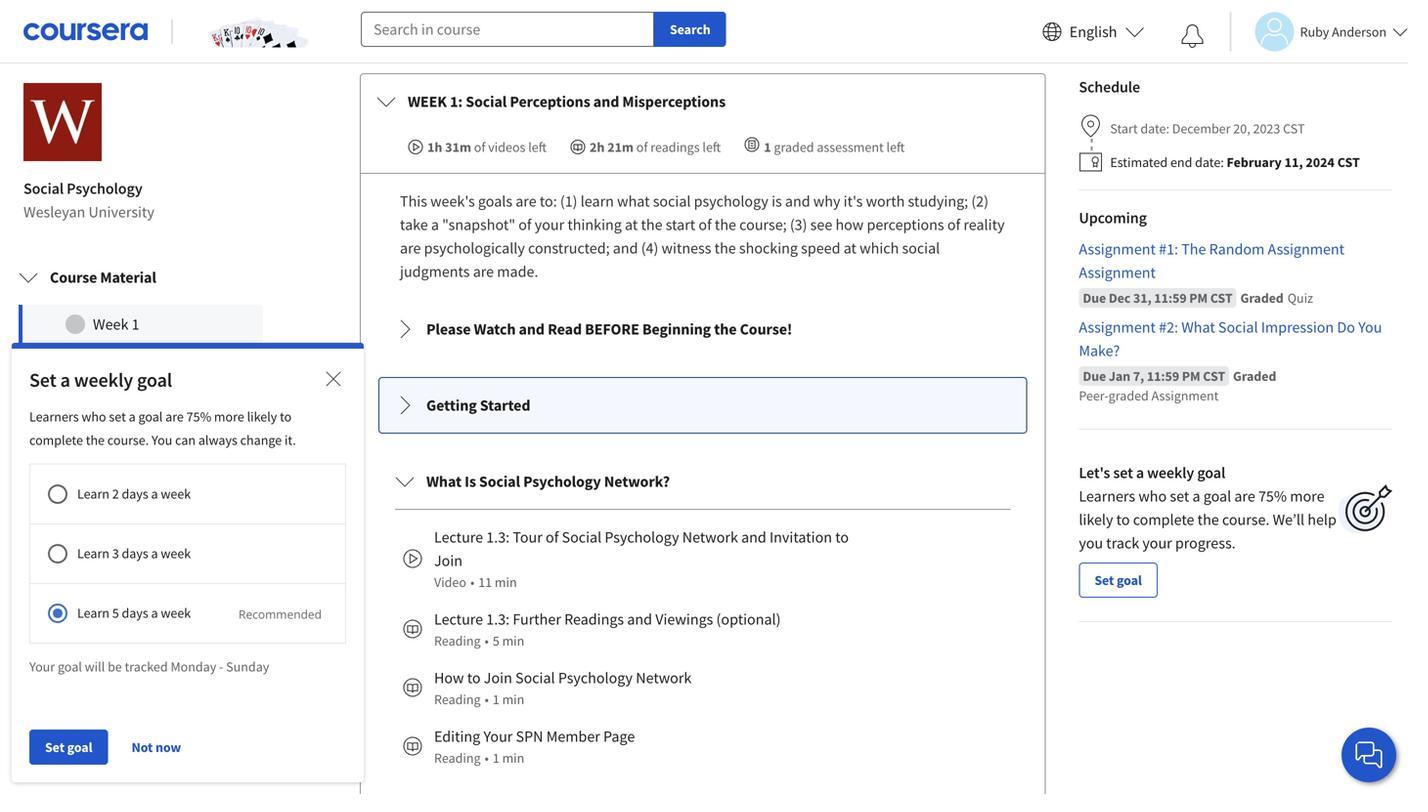 Task type: locate. For each thing, give the bounding box(es) containing it.
course. inside learners who set a goal are 75% more likely to complete the course. we'll help you track your progress.
[[1222, 510, 1270, 530]]

set goal up messages
[[45, 739, 92, 757]]

1 vertical spatial course.
[[1222, 510, 1270, 530]]

pm
[[1189, 289, 1208, 307], [1182, 368, 1200, 385]]

learners inside learners who set a goal are 75% more likely to complete the course. we'll help you track your progress.
[[1079, 487, 1135, 507]]

are left to:
[[516, 192, 536, 211]]

2 days from the top
[[122, 545, 148, 563]]

1 vertical spatial what
[[426, 472, 462, 492]]

1 vertical spatial 2
[[112, 485, 119, 503]]

it's
[[844, 192, 863, 211]]

11
[[478, 574, 492, 592]]

0 horizontal spatial you
[[152, 432, 172, 449]]

due left dec
[[1083, 289, 1106, 307]]

lecture down 'video' at the bottom left
[[434, 610, 483, 630]]

2 up week 6
[[112, 485, 119, 503]]

3 week from the top
[[161, 605, 191, 623]]

graded down jan
[[1109, 387, 1149, 405]]

social
[[653, 192, 691, 211], [902, 239, 940, 258]]

1 vertical spatial your
[[483, 728, 513, 747]]

the left course!
[[714, 320, 737, 339]]

1 horizontal spatial left
[[702, 138, 721, 156]]

#2:
[[1159, 318, 1178, 337]]

december
[[1172, 120, 1231, 137]]

reading inside lecture 1.3: further readings and viewings (optional) reading • 5 min
[[434, 633, 481, 650]]

0 horizontal spatial social
[[653, 192, 691, 211]]

2 lecture from the top
[[434, 610, 483, 630]]

1 horizontal spatial 75%
[[1258, 487, 1287, 507]]

due up peer-
[[1083, 368, 1106, 385]]

discussion
[[47, 710, 120, 729]]

week 1: social perceptions and misperceptions button
[[361, 74, 1045, 129]]

2 week from the top
[[93, 354, 128, 374]]

psychology down lecture 1.3: further readings and viewings (optional) reading • 5 min
[[558, 669, 633, 688]]

2 horizontal spatial left
[[886, 138, 905, 156]]

graded inside "assignment #2: what social impression do you make? due jan 7, 11:59 pm cst graded peer-graded assignment"
[[1233, 368, 1276, 385]]

0 vertical spatial 3
[[132, 393, 139, 413]]

goal
[[137, 368, 172, 393], [138, 408, 163, 426], [1197, 464, 1225, 483], [1203, 487, 1231, 507], [1117, 572, 1142, 590], [58, 659, 82, 676], [67, 739, 92, 757]]

11:59 right 7,
[[1147, 368, 1179, 385]]

and inside dropdown button
[[519, 320, 545, 339]]

you left can
[[152, 432, 172, 449]]

0 vertical spatial 1.3:
[[486, 528, 510, 548]]

psychology inside lecture 1.3: tour of social psychology network and invitation to join video • 11 min
[[605, 528, 679, 548]]

0 horizontal spatial set goal button
[[29, 730, 108, 766]]

complete
[[29, 432, 83, 449], [1133, 510, 1194, 530]]

are down psychologically
[[473, 262, 494, 282]]

5 week from the top
[[93, 471, 128, 491]]

editing
[[434, 728, 480, 747]]

week for week 2
[[93, 354, 128, 374]]

set a weekly goal option group
[[29, 464, 429, 645]]

let's
[[1079, 464, 1110, 483]]

2 left from the left
[[702, 138, 721, 156]]

misperceptions
[[622, 92, 726, 112]]

2 1.3: from the top
[[486, 610, 510, 630]]

2 inside set a weekly goal option group
[[112, 485, 119, 503]]

date: right start
[[1140, 120, 1169, 137]]

5 down 4
[[132, 471, 139, 491]]

likely inside learners who set a goal are 75% more likely to complete the course. we'll help you track your progress.
[[1079, 510, 1113, 530]]

1 horizontal spatial you
[[1358, 318, 1382, 337]]

a right the let's
[[1136, 464, 1144, 483]]

0 horizontal spatial at
[[625, 215, 638, 235]]

to right how
[[467, 669, 481, 688]]

1 left from the left
[[528, 138, 547, 156]]

weekly up learners who set a goal are 75% more likely to complete the course. we'll help you track your progress.
[[1147, 464, 1194, 483]]

your down to:
[[535, 215, 564, 235]]

due
[[1083, 289, 1106, 307], [1083, 368, 1106, 385]]

1 vertical spatial 5
[[112, 605, 119, 623]]

week down set a weekly goal
[[93, 393, 128, 413]]

are
[[516, 192, 536, 211], [400, 239, 421, 258], [473, 262, 494, 282], [165, 408, 184, 426], [1234, 487, 1255, 507]]

learn up will
[[77, 605, 109, 623]]

0 vertical spatial more
[[214, 408, 244, 426]]

dec
[[1109, 289, 1131, 307]]

1 vertical spatial network
[[636, 669, 692, 688]]

lecture for lecture 1.3: tour of social psychology network and invitation to join
[[434, 528, 483, 548]]

week down can
[[161, 485, 191, 503]]

what is social psychology network?
[[426, 472, 670, 492]]

who inside learners who set a goal are 75% more likely to complete the course. we'll help you track your progress.
[[1138, 487, 1167, 507]]

assignment #2: what social impression do you make? link
[[1079, 316, 1392, 363]]

1 horizontal spatial learners
[[1079, 487, 1135, 507]]

who for learners who set a goal are 75% more likely to complete the course. you can always change it.
[[82, 408, 106, 426]]

course.
[[107, 432, 149, 449], [1222, 510, 1270, 530]]

1 horizontal spatial course.
[[1222, 510, 1270, 530]]

social right is
[[479, 472, 520, 492]]

the inside dropdown button
[[714, 320, 737, 339]]

left right readings
[[702, 138, 721, 156]]

Search in course text field
[[361, 12, 654, 47]]

goal up progress.
[[1203, 487, 1231, 507]]

0 vertical spatial set goal
[[1095, 572, 1142, 590]]

20,
[[1233, 120, 1250, 137]]

2 horizontal spatial 5
[[493, 633, 499, 650]]

graded
[[774, 138, 814, 156], [1109, 387, 1149, 405]]

1 vertical spatial more
[[1290, 487, 1324, 507]]

week right 7 at the bottom left of the page
[[161, 545, 191, 563]]

social inside how to join social psychology network reading • 1 min
[[515, 669, 555, 688]]

0 vertical spatial your
[[535, 215, 564, 235]]

pm inside assignment #1: the random assignment assignment due dec 31, 11:59 pm cst graded quiz
[[1189, 289, 1208, 307]]

7
[[132, 550, 139, 569]]

learners down set a weekly goal
[[29, 408, 79, 426]]

0 vertical spatial your
[[29, 659, 55, 676]]

and left the invitation
[[741, 528, 766, 548]]

1 vertical spatial set
[[1095, 572, 1114, 590]]

week left 7 at the bottom left of the page
[[93, 550, 128, 569]]

the down psychology
[[715, 215, 736, 235]]

likely up change
[[247, 408, 277, 426]]

1 horizontal spatial more
[[1290, 487, 1324, 507]]

1 horizontal spatial who
[[1138, 487, 1167, 507]]

date: right end
[[1195, 154, 1224, 171]]

schedule
[[1079, 77, 1140, 97]]

3 left from the left
[[886, 138, 905, 156]]

1 vertical spatial graded
[[1233, 368, 1276, 385]]

complete inside learners who set a goal are 75% more likely to complete the course. we'll help you track your progress.
[[1133, 510, 1194, 530]]

1 vertical spatial date:
[[1195, 154, 1224, 171]]

close image
[[322, 368, 345, 391]]

1 horizontal spatial graded
[[1109, 387, 1149, 405]]

videos
[[488, 138, 525, 156]]

start
[[1110, 120, 1138, 137]]

1 learn from the top
[[77, 485, 109, 503]]

we'll
[[1273, 510, 1304, 530]]

• inside how to join social psychology network reading • 1 min
[[485, 691, 489, 709]]

more inside learners who set a goal are 75% more likely to complete the course. you can always change it.
[[214, 408, 244, 426]]

1 vertical spatial set
[[1113, 464, 1133, 483]]

more inside learners who set a goal are 75% more likely to complete the course. we'll help you track your progress.
[[1290, 487, 1324, 507]]

3 up 4
[[132, 393, 139, 413]]

days up 6
[[122, 485, 148, 503]]

0 horizontal spatial who
[[82, 408, 106, 426]]

complete for learners who set a goal are 75% more likely to complete the course. you can always change it.
[[29, 432, 83, 449]]

0 vertical spatial course.
[[107, 432, 149, 449]]

1 vertical spatial reading
[[434, 691, 481, 709]]

and left read
[[519, 320, 545, 339]]

0 horizontal spatial 5
[[112, 605, 119, 623]]

to up the it.
[[280, 408, 292, 426]]

weekly up week 3 at the left of page
[[74, 368, 133, 393]]

1 vertical spatial learn
[[77, 545, 109, 563]]

what left is
[[426, 472, 462, 492]]

•
[[470, 574, 474, 592], [485, 633, 489, 650], [485, 691, 489, 709], [485, 750, 489, 768]]

psychology inside social psychology wesleyan university
[[67, 179, 142, 199]]

learn down week 6
[[77, 545, 109, 563]]

week down week 4
[[93, 471, 128, 491]]

messages link
[[0, 744, 282, 793]]

the
[[641, 215, 662, 235], [715, 215, 736, 235], [714, 239, 736, 258], [714, 320, 737, 339], [86, 432, 105, 449], [1198, 510, 1219, 530]]

0 vertical spatial lecture
[[434, 528, 483, 548]]

and up 2h
[[593, 92, 619, 112]]

0 horizontal spatial 75%
[[186, 408, 211, 426]]

1 vertical spatial pm
[[1182, 368, 1200, 385]]

reading
[[434, 633, 481, 650], [434, 691, 481, 709], [434, 750, 481, 768]]

network down what is social psychology network? dropdown button
[[682, 528, 738, 548]]

1 horizontal spatial 3
[[132, 393, 139, 413]]

to inside how to join social psychology network reading • 1 min
[[467, 669, 481, 688]]

1 vertical spatial days
[[122, 545, 148, 563]]

tracked
[[125, 659, 168, 676]]

2 horizontal spatial set
[[1170, 487, 1189, 507]]

goal inside learners who set a goal are 75% more likely to complete the course. we'll help you track your progress.
[[1203, 487, 1231, 507]]

lecture inside lecture 1.3: further readings and viewings (optional) reading • 5 min
[[434, 610, 483, 630]]

set goal button
[[1079, 563, 1158, 598], [29, 730, 108, 766]]

assignment #1: the random assignment assignment due dec 31, 11:59 pm cst graded quiz
[[1079, 240, 1345, 307]]

graded down assignment #2: what social impression do you make? link
[[1233, 368, 1276, 385]]

what inside "assignment #2: what social impression do you make? due jan 7, 11:59 pm cst graded peer-graded assignment"
[[1181, 318, 1215, 337]]

5 inside set a weekly goal option group
[[112, 605, 119, 623]]

who
[[82, 408, 106, 426], [1138, 487, 1167, 507]]

1 vertical spatial learners
[[1079, 487, 1135, 507]]

notes link
[[0, 646, 282, 695]]

4
[[132, 432, 139, 452]]

1 vertical spatial graded
[[1109, 387, 1149, 405]]

set inside learners who set a goal are 75% more likely to complete the course. you can always change it.
[[109, 408, 126, 426]]

week 6
[[93, 510, 139, 530]]

the left 4
[[86, 432, 105, 449]]

to for learners who set a goal are 75% more likely to complete the course. we'll help you track your progress.
[[1116, 510, 1130, 530]]

more for help
[[1290, 487, 1324, 507]]

learn for learn 3 days a week
[[77, 545, 109, 563]]

wesleyan university image
[[23, 83, 102, 161]]

3 reading from the top
[[434, 750, 481, 768]]

getting started button
[[379, 378, 1026, 433]]

perceptions
[[867, 215, 944, 235]]

0 vertical spatial reading
[[434, 633, 481, 650]]

1 reading from the top
[[434, 633, 481, 650]]

3 inside set a weekly goal option group
[[112, 545, 119, 563]]

set left week 2
[[29, 368, 56, 393]]

network inside lecture 1.3: tour of social psychology network and invitation to join video • 11 min
[[682, 528, 738, 548]]

2 for learn
[[112, 485, 119, 503]]

1 vertical spatial week
[[161, 545, 191, 563]]

week inside 'link'
[[93, 432, 128, 452]]

university
[[88, 202, 154, 222]]

min up 'spn'
[[502, 691, 524, 709]]

social up start
[[653, 192, 691, 211]]

pm right 7,
[[1182, 368, 1200, 385]]

your left will
[[29, 659, 55, 676]]

set down you
[[1095, 572, 1114, 590]]

change
[[240, 432, 282, 449]]

75% inside learners who set a goal are 75% more likely to complete the course. we'll help you track your progress.
[[1258, 487, 1287, 507]]

1 vertical spatial you
[[152, 432, 172, 449]]

0 horizontal spatial learners
[[29, 408, 79, 426]]

0 vertical spatial due
[[1083, 289, 1106, 307]]

cst down assignment #2: what social impression do you make? link
[[1203, 368, 1225, 385]]

left right the assessment
[[886, 138, 905, 156]]

5 for learn
[[112, 605, 119, 623]]

1 week from the top
[[93, 315, 128, 334]]

getting started element
[[379, 378, 1026, 433]]

week for week 1
[[93, 315, 128, 334]]

pm inside "assignment #2: what social impression do you make? due jan 7, 11:59 pm cst graded peer-graded assignment"
[[1182, 368, 1200, 385]]

0 vertical spatial set
[[29, 368, 56, 393]]

set goal down track
[[1095, 572, 1142, 590]]

tour
[[513, 528, 543, 548]]

peer-
[[1079, 387, 1109, 405]]

the up progress.
[[1198, 510, 1219, 530]]

0 vertical spatial set
[[109, 408, 126, 426]]

assignment down dec
[[1079, 318, 1156, 337]]

a up progress.
[[1192, 487, 1200, 507]]

course. left we'll
[[1222, 510, 1270, 530]]

a up 4
[[129, 408, 136, 426]]

a inside the this week's goals are to: (1) learn what social psychology is and why it's worth studying; (2) take a "snapshot" of your thinking at the start of the course; (3) see how perceptions of reality are psychologically constructed; and (4) witness the shocking speed at which social judgments are made.
[[431, 215, 439, 235]]

1 horizontal spatial join
[[484, 669, 512, 688]]

set for learners who set a goal are 75% more likely to complete the course. you can always change it.
[[109, 408, 126, 426]]

1 week from the top
[[161, 485, 191, 503]]

0 vertical spatial 2
[[132, 354, 139, 374]]

learners inside learners who set a goal are 75% more likely to complete the course. you can always change it.
[[29, 408, 79, 426]]

discussion forums link
[[0, 695, 282, 744]]

learn up week 6
[[77, 485, 109, 503]]

graded left quiz at top right
[[1240, 289, 1284, 307]]

0 vertical spatial you
[[1358, 318, 1382, 337]]

1 horizontal spatial your
[[1142, 534, 1172, 553]]

reading down the editing
[[434, 750, 481, 768]]

notes
[[47, 661, 86, 681]]

set up week 4
[[109, 408, 126, 426]]

0 horizontal spatial left
[[528, 138, 547, 156]]

0 vertical spatial what
[[1181, 318, 1215, 337]]

to inside learners who set a goal are 75% more likely to complete the course. you can always change it.
[[280, 408, 292, 426]]

at down how
[[844, 239, 857, 258]]

7 week from the top
[[93, 550, 128, 569]]

learn 5 days a week
[[77, 605, 191, 623]]

2 reading from the top
[[434, 691, 481, 709]]

1 1.3: from the top
[[486, 528, 510, 548]]

to for lecture 1.3: tour of social psychology network and invitation to join video • 11 min
[[835, 528, 849, 548]]

reading down how
[[434, 691, 481, 709]]

who inside learners who set a goal are 75% more likely to complete the course. you can always change it.
[[82, 408, 106, 426]]

4 week from the top
[[93, 432, 128, 452]]

6 week from the top
[[93, 510, 128, 530]]

1 vertical spatial 11:59
[[1147, 368, 1179, 385]]

1.3: inside lecture 1.3: further readings and viewings (optional) reading • 5 min
[[486, 610, 510, 630]]

3
[[132, 393, 139, 413], [112, 545, 119, 563]]

0 vertical spatial who
[[82, 408, 106, 426]]

goals
[[478, 192, 512, 211]]

complete up track
[[1133, 510, 1194, 530]]

to inside learners who set a goal are 75% more likely to complete the course. we'll help you track your progress.
[[1116, 510, 1130, 530]]

please
[[426, 320, 471, 339]]

be
[[108, 659, 122, 676]]

a right the week 5
[[151, 485, 158, 503]]

assignment up dec
[[1079, 263, 1156, 283]]

1 horizontal spatial complete
[[1133, 510, 1194, 530]]

to right the invitation
[[835, 528, 849, 548]]

you inside learners who set a goal are 75% more likely to complete the course. you can always change it.
[[152, 432, 172, 449]]

set inside learners who set a goal are 75% more likely to complete the course. we'll help you track your progress.
[[1170, 487, 1189, 507]]

0 vertical spatial weekly
[[74, 368, 133, 393]]

and left (4)
[[613, 239, 638, 258]]

0 horizontal spatial what
[[426, 472, 462, 492]]

75% up can
[[186, 408, 211, 426]]

psychology
[[67, 179, 142, 199], [523, 472, 601, 492], [605, 528, 679, 548], [558, 669, 633, 688]]

social inside "assignment #2: what social impression do you make? due jan 7, 11:59 pm cst graded peer-graded assignment"
[[1218, 318, 1258, 337]]

3 left 7 at the bottom left of the page
[[112, 545, 119, 563]]

0 vertical spatial learn
[[77, 485, 109, 503]]

(2)
[[971, 192, 989, 211]]

network inside how to join social psychology network reading • 1 min
[[636, 669, 692, 688]]

coursera image
[[23, 16, 148, 47]]

1 vertical spatial complete
[[1133, 510, 1194, 530]]

0 horizontal spatial weekly
[[74, 368, 133, 393]]

likely inside learners who set a goal are 75% more likely to complete the course. you can always change it.
[[247, 408, 277, 426]]

1 vertical spatial lecture
[[434, 610, 483, 630]]

0 vertical spatial week
[[161, 485, 191, 503]]

1 horizontal spatial at
[[844, 239, 857, 258]]

why
[[813, 192, 840, 211]]

to up track
[[1116, 510, 1130, 530]]

set goal button down track
[[1079, 563, 1158, 598]]

5 up how to join social psychology network reading • 1 min
[[493, 633, 499, 650]]

0 horizontal spatial your
[[29, 659, 55, 676]]

week 6 link
[[19, 501, 263, 540]]

75% inside learners who set a goal are 75% more likely to complete the course. you can always change it.
[[186, 408, 211, 426]]

week for week 5
[[93, 471, 128, 491]]

left for 2h 21m of readings left
[[702, 138, 721, 156]]

learners down the let's
[[1079, 487, 1135, 507]]

course. inside learners who set a goal are 75% more likely to complete the course. you can always change it.
[[107, 432, 149, 449]]

your
[[29, 659, 55, 676], [483, 728, 513, 747]]

cst right 2023
[[1283, 120, 1305, 137]]

lecture inside lecture 1.3: tour of social psychology network and invitation to join video • 11 min
[[434, 528, 483, 548]]

days for 2
[[122, 485, 148, 503]]

5 inside the week 5 link
[[132, 471, 139, 491]]

1 horizontal spatial 2
[[132, 354, 139, 374]]

2 due from the top
[[1083, 368, 1106, 385]]

week for week 3
[[93, 393, 128, 413]]

set
[[29, 368, 56, 393], [1095, 572, 1114, 590], [45, 739, 64, 757]]

your inside the this week's goals are to: (1) learn what social psychology is and why it's worth studying; (2) take a "snapshot" of your thinking at the start of the course; (3) see how perceptions of reality are psychologically constructed; and (4) witness the shocking speed at which social judgments are made.
[[535, 215, 564, 235]]

0 vertical spatial 5
[[132, 471, 139, 491]]

course. for we'll
[[1222, 510, 1270, 530]]

0 vertical spatial social
[[653, 192, 691, 211]]

more up help
[[1290, 487, 1324, 507]]

11:59 right 31,
[[1154, 289, 1187, 307]]

0 vertical spatial network
[[682, 528, 738, 548]]

reading inside editing your spn member page reading • 1 min
[[434, 750, 481, 768]]

week 4 link
[[19, 422, 263, 462]]

3 week from the top
[[93, 393, 128, 413]]

due inside assignment #1: the random assignment assignment due dec 31, 11:59 pm cst graded quiz
[[1083, 289, 1106, 307]]

3 days from the top
[[122, 605, 148, 623]]

1.3: left 'further'
[[486, 610, 510, 630]]

make?
[[1079, 341, 1120, 361]]

social inside what is social psychology network? dropdown button
[[479, 472, 520, 492]]

are up can
[[165, 408, 184, 426]]

set goal inside set a weekly goal dialog
[[45, 739, 92, 757]]

are inside learners who set a goal are 75% more likely to complete the course. you can always change it.
[[165, 408, 184, 426]]

2 for week
[[132, 354, 139, 374]]

0 vertical spatial pm
[[1189, 289, 1208, 307]]

2 vertical spatial learn
[[77, 605, 109, 623]]

5 inside lecture 1.3: further readings and viewings (optional) reading • 5 min
[[493, 633, 499, 650]]

1 lecture from the top
[[434, 528, 483, 548]]

watch
[[474, 320, 516, 339]]

6
[[132, 510, 139, 530]]

1 due from the top
[[1083, 289, 1106, 307]]

more for can
[[214, 408, 244, 426]]

learners for learners who set a goal are 75% more likely to complete the course. you can always change it.
[[29, 408, 79, 426]]

1 horizontal spatial what
[[1181, 318, 1215, 337]]

forums
[[123, 710, 175, 729]]

english
[[1070, 22, 1117, 42]]

5 right 'grades'
[[112, 605, 119, 623]]

week left 6
[[93, 510, 128, 530]]

ruby
[[1300, 23, 1329, 41]]

set down let's set a weekly goal on the bottom right
[[1170, 487, 1189, 507]]

who up week 4
[[82, 408, 106, 426]]

min down 'spn'
[[502, 750, 524, 768]]

3 for learn
[[112, 545, 119, 563]]

0 vertical spatial 11:59
[[1154, 289, 1187, 307]]

0 horizontal spatial course.
[[107, 432, 149, 449]]

2 week from the top
[[161, 545, 191, 563]]

0 horizontal spatial set
[[109, 408, 126, 426]]

your inside editing your spn member page reading • 1 min
[[483, 728, 513, 747]]

and left viewings at bottom
[[627, 610, 652, 630]]

1 vertical spatial 75%
[[1258, 487, 1287, 507]]

min inside lecture 1.3: tour of social psychology network and invitation to join video • 11 min
[[495, 574, 517, 592]]

you
[[1079, 534, 1103, 553]]

1 horizontal spatial 5
[[132, 471, 139, 491]]

week 2
[[93, 354, 139, 374]]

1 horizontal spatial weekly
[[1147, 464, 1194, 483]]

social down perceptions
[[902, 239, 940, 258]]

1 days from the top
[[122, 485, 148, 503]]

to inside lecture 1.3: tour of social psychology network and invitation to join video • 11 min
[[835, 528, 849, 548]]

days down 6
[[122, 545, 148, 563]]

2 vertical spatial 5
[[493, 633, 499, 650]]

3 learn from the top
[[77, 605, 109, 623]]

end
[[1170, 154, 1192, 171]]

0 vertical spatial set goal button
[[1079, 563, 1158, 598]]

0 horizontal spatial likely
[[247, 408, 277, 426]]

0 horizontal spatial complete
[[29, 432, 83, 449]]

5
[[132, 471, 139, 491], [112, 605, 119, 623], [493, 633, 499, 650]]

0 horizontal spatial 2
[[112, 485, 119, 503]]

1h
[[427, 138, 442, 156]]

reading inside how to join social psychology network reading • 1 min
[[434, 691, 481, 709]]

beginning
[[642, 320, 711, 339]]

1.3: inside lecture 1.3: tour of social psychology network and invitation to join video • 11 min
[[486, 528, 510, 548]]

1 horizontal spatial set
[[1113, 464, 1133, 483]]

0 vertical spatial complete
[[29, 432, 83, 449]]

5 for week
[[132, 471, 139, 491]]

0 vertical spatial date:
[[1140, 120, 1169, 137]]

1 vertical spatial set goal button
[[29, 730, 108, 766]]

a left week 2
[[60, 368, 70, 393]]

course!
[[740, 320, 792, 339]]

see
[[810, 215, 832, 235]]

complete inside learners who set a goal are 75% more likely to complete the course. you can always change it.
[[29, 432, 83, 449]]

0 vertical spatial learners
[[29, 408, 79, 426]]

1 horizontal spatial set goal
[[1095, 572, 1142, 590]]

2 learn from the top
[[77, 545, 109, 563]]

cst down assignment #1: the random assignment assignment link
[[1210, 289, 1233, 307]]

february
[[1227, 154, 1282, 171]]

what inside dropdown button
[[426, 472, 462, 492]]



Task type: vqa. For each thing, say whether or not it's contained in the screenshot.
1 graded assessment left
yes



Task type: describe. For each thing, give the bounding box(es) containing it.
course
[[50, 268, 97, 288]]

assignment down 'upcoming'
[[1079, 240, 1156, 259]]

a right 7 at the bottom left of the page
[[151, 545, 158, 563]]

week for week 7
[[93, 550, 128, 569]]

week 7
[[93, 550, 139, 569]]

1 inside how to join social psychology network reading • 1 min
[[493, 691, 499, 709]]

due inside "assignment #2: what social impression do you make? due jan 7, 11:59 pm cst graded peer-graded assignment"
[[1083, 368, 1106, 385]]

learn for learn 2 days a week
[[77, 485, 109, 503]]

of inside lecture 1.3: tour of social psychology network and invitation to join video • 11 min
[[546, 528, 559, 548]]

made.
[[497, 262, 538, 282]]

-
[[219, 659, 223, 676]]

week for week 6
[[93, 510, 128, 530]]

1.3: for further
[[486, 610, 510, 630]]

2h 21m of readings left
[[590, 138, 721, 156]]

2023
[[1253, 120, 1280, 137]]

social inside week 1: social perceptions and misperceptions dropdown button
[[466, 92, 507, 112]]

#1:
[[1159, 240, 1178, 259]]

complete for learners who set a goal are 75% more likely to complete the course. we'll help you track your progress.
[[1133, 510, 1194, 530]]

member
[[546, 728, 600, 747]]

goal inside learners who set a goal are 75% more likely to complete the course. you can always change it.
[[138, 408, 163, 426]]

editing your spn member page reading • 1 min
[[434, 728, 635, 768]]

invitation
[[769, 528, 832, 548]]

cst inside "assignment #2: what social impression do you make? due jan 7, 11:59 pm cst graded peer-graded assignment"
[[1203, 368, 1225, 385]]

11:59 inside "assignment #2: what social impression do you make? due jan 7, 11:59 pm cst graded peer-graded assignment"
[[1147, 368, 1179, 385]]

goal up week 3 at the left of page
[[137, 368, 172, 393]]

learners who set a goal are 75% more likely to complete the course. we'll help you track your progress.
[[1079, 487, 1337, 553]]

not now
[[132, 739, 181, 757]]

2 vertical spatial set
[[45, 739, 64, 757]]

read
[[548, 320, 582, 339]]

shocking
[[739, 239, 798, 258]]

the inside learners who set a goal are 75% more likely to complete the course. we'll help you track your progress.
[[1198, 510, 1219, 530]]

week for learn 3 days a week
[[161, 545, 191, 563]]

set for learners who set a goal are 75% more likely to complete the course. we'll help you track your progress.
[[1170, 487, 1189, 507]]

min inside lecture 1.3: further readings and viewings (optional) reading • 5 min
[[502, 633, 524, 650]]

your goal will be tracked monday - sunday
[[29, 659, 269, 676]]

constructed;
[[528, 239, 610, 258]]

help
[[1308, 510, 1337, 530]]

0 vertical spatial graded
[[774, 138, 814, 156]]

• inside lecture 1.3: tour of social psychology network and invitation to join video • 11 min
[[470, 574, 474, 592]]

search button
[[654, 12, 726, 47]]

learn for learn 5 days a week
[[77, 605, 109, 623]]

0 horizontal spatial date:
[[1140, 120, 1169, 137]]

goal left will
[[58, 659, 82, 676]]

network?
[[604, 472, 670, 492]]

will
[[85, 659, 105, 676]]

days for 3
[[122, 545, 148, 563]]

31,
[[1133, 289, 1151, 307]]

a up your goal will be tracked monday - sunday
[[151, 605, 158, 623]]

week 4
[[93, 432, 139, 452]]

goal up learners who set a goal are 75% more likely to complete the course. we'll help you track your progress.
[[1197, 464, 1225, 483]]

min inside editing your spn member page reading • 1 min
[[502, 750, 524, 768]]

course material
[[50, 268, 156, 288]]

cst right 2024
[[1337, 154, 1360, 171]]

learners for learners who set a goal are 75% more likely to complete the course. we'll help you track your progress.
[[1079, 487, 1135, 507]]

days for 5
[[122, 605, 148, 623]]

grades link
[[0, 597, 282, 646]]

graded inside assignment #1: the random assignment assignment due dec 31, 11:59 pm cst graded quiz
[[1240, 289, 1284, 307]]

a inside learners who set a goal are 75% more likely to complete the course. you can always change it.
[[129, 408, 136, 426]]

learn 2 days a week
[[77, 485, 191, 503]]

do
[[1337, 318, 1355, 337]]

readings
[[651, 138, 700, 156]]

and inside dropdown button
[[593, 92, 619, 112]]

week for week 4
[[93, 432, 128, 452]]

assignment up quiz at top right
[[1268, 240, 1345, 259]]

english button
[[1034, 0, 1152, 64]]

the inside learners who set a goal are 75% more likely to complete the course. you can always change it.
[[86, 432, 105, 449]]

week 7 link
[[19, 540, 263, 579]]

readings
[[564, 610, 624, 630]]

assignment #2: what social impression do you make? due jan 7, 11:59 pm cst graded peer-graded assignment
[[1079, 318, 1382, 405]]

1 vertical spatial at
[[844, 239, 857, 258]]

1 graded assessment left
[[764, 138, 905, 156]]

started
[[480, 396, 530, 416]]

of right 31m
[[474, 138, 485, 156]]

likely for track
[[1079, 510, 1113, 530]]

show notifications image
[[1181, 24, 1204, 48]]

• inside editing your spn member page reading • 1 min
[[485, 750, 489, 768]]

0 vertical spatial at
[[625, 215, 638, 235]]

goal down track
[[1117, 572, 1142, 590]]

assessment
[[817, 138, 884, 156]]

week for learn 2 days a week
[[161, 485, 191, 503]]

set a weekly goal dialog
[[12, 343, 429, 783]]

viewings
[[655, 610, 713, 630]]

social inside social psychology wesleyan university
[[23, 179, 64, 199]]

random
[[1209, 240, 1265, 259]]

graded inside "assignment #2: what social impression do you make? due jan 7, 11:59 pm cst graded peer-graded assignment"
[[1109, 387, 1149, 405]]

psychology inside dropdown button
[[523, 472, 601, 492]]

not now button
[[124, 730, 189, 766]]

ruby anderson
[[1300, 23, 1387, 41]]

and inside lecture 1.3: further readings and viewings (optional) reading • 5 min
[[627, 610, 652, 630]]

discussion forums
[[47, 710, 175, 729]]

who for learners who set a goal are 75% more likely to complete the course. we'll help you track your progress.
[[1138, 487, 1167, 507]]

goal up messages
[[67, 739, 92, 757]]

start
[[666, 215, 695, 235]]

weekly inside dialog
[[74, 368, 133, 393]]

anderson
[[1332, 23, 1387, 41]]

the
[[1181, 240, 1206, 259]]

assignment #1: the random assignment assignment link
[[1079, 238, 1392, 285]]

course. for you
[[107, 432, 149, 449]]

witness
[[662, 239, 711, 258]]

is
[[772, 192, 782, 211]]

1 inside editing your spn member page reading • 1 min
[[493, 750, 499, 768]]

the up (4)
[[641, 215, 662, 235]]

"snapshot"
[[442, 215, 515, 235]]

2024
[[1306, 154, 1335, 171]]

speed
[[801, 239, 840, 258]]

it.
[[284, 432, 296, 449]]

of right 21m
[[636, 138, 648, 156]]

please watch and read before beginning the course!
[[426, 320, 792, 339]]

take
[[400, 215, 428, 235]]

11:59 inside assignment #1: the random assignment assignment due dec 31, 11:59 pm cst graded quiz
[[1154, 289, 1187, 307]]

you inside "assignment #2: what social impression do you make? due jan 7, 11:59 pm cst graded peer-graded assignment"
[[1358, 318, 1382, 337]]

cst inside assignment #1: the random assignment assignment due dec 31, 11:59 pm cst graded quiz
[[1210, 289, 1233, 307]]

always
[[198, 432, 237, 449]]

21m
[[607, 138, 634, 156]]

your inside learners who set a goal are 75% more likely to complete the course. we'll help you track your progress.
[[1142, 534, 1172, 553]]

social inside lecture 1.3: tour of social psychology network and invitation to join video • 11 min
[[562, 528, 602, 548]]

the right witness
[[714, 239, 736, 258]]

week for learn 5 days a week
[[161, 605, 191, 623]]

7,
[[1133, 368, 1144, 385]]

75% for you
[[186, 408, 211, 426]]

this
[[400, 192, 427, 211]]

now
[[155, 739, 181, 757]]

1h 31m of videos left
[[427, 138, 547, 156]]

reality
[[964, 215, 1005, 235]]

and inside lecture 1.3: tour of social psychology network and invitation to join video • 11 min
[[741, 528, 766, 548]]

week
[[408, 92, 447, 112]]

lecture for lecture 1.3: further readings and viewings (optional)
[[434, 610, 483, 630]]

of right "snapshot" at the top
[[518, 215, 532, 235]]

assignment down #2: at the right
[[1151, 387, 1219, 405]]

min inside how to join social psychology network reading • 1 min
[[502, 691, 524, 709]]

of right start
[[699, 215, 712, 235]]

2h
[[590, 138, 605, 156]]

1 vertical spatial weekly
[[1147, 464, 1194, 483]]

help center image
[[1357, 744, 1381, 768]]

1 vertical spatial social
[[902, 239, 940, 258]]

(3)
[[790, 215, 807, 235]]

your inside set a weekly goal dialog
[[29, 659, 55, 676]]

are inside learners who set a goal are 75% more likely to complete the course. we'll help you track your progress.
[[1234, 487, 1255, 507]]

getting started
[[426, 396, 530, 416]]

learn 3 days a week
[[77, 545, 191, 563]]

week's
[[430, 192, 475, 211]]

estimated end date: february 11, 2024 cst
[[1110, 154, 1360, 171]]

not
[[132, 739, 153, 757]]

quiz
[[1287, 289, 1313, 307]]

week 3 link
[[19, 383, 263, 422]]

likely for change
[[247, 408, 277, 426]]

(4)
[[641, 239, 658, 258]]

of down studying;
[[947, 215, 960, 235]]

(optional)
[[716, 610, 781, 630]]

to for learners who set a goal are 75% more likely to complete the course. you can always change it.
[[280, 408, 292, 426]]

left for 1h 31m of videos left
[[528, 138, 547, 156]]

• inside lecture 1.3: further readings and viewings (optional) reading • 5 min
[[485, 633, 489, 650]]

course material button
[[3, 250, 279, 305]]

spn
[[516, 728, 543, 747]]

set goal button inside set a weekly goal dialog
[[29, 730, 108, 766]]

join inside how to join social psychology network reading • 1 min
[[484, 669, 512, 688]]

a inside learners who set a goal are 75% more likely to complete the course. we'll help you track your progress.
[[1192, 487, 1200, 507]]

please watch and read before beginning the course! button
[[379, 302, 1026, 357]]

are down "take"
[[400, 239, 421, 258]]

and right is
[[785, 192, 810, 211]]

course;
[[739, 215, 787, 235]]

grades
[[47, 612, 95, 632]]

how to join social psychology network reading • 1 min
[[434, 669, 692, 709]]

join inside lecture 1.3: tour of social psychology network and invitation to join video • 11 min
[[434, 552, 463, 571]]

estimated
[[1110, 154, 1168, 171]]

psychology inside how to join social psychology network reading • 1 min
[[558, 669, 633, 688]]

upcoming
[[1079, 208, 1147, 228]]

judgments
[[400, 262, 470, 282]]

1 horizontal spatial set goal button
[[1079, 563, 1158, 598]]

to:
[[540, 192, 557, 211]]

chat with us image
[[1353, 740, 1385, 771]]

wesleyan
[[23, 202, 85, 222]]

psychology
[[694, 192, 768, 211]]

1.3: for tour
[[486, 528, 510, 548]]

3 for week
[[132, 393, 139, 413]]

75% for we'll
[[1258, 487, 1287, 507]]

impression
[[1261, 318, 1334, 337]]



